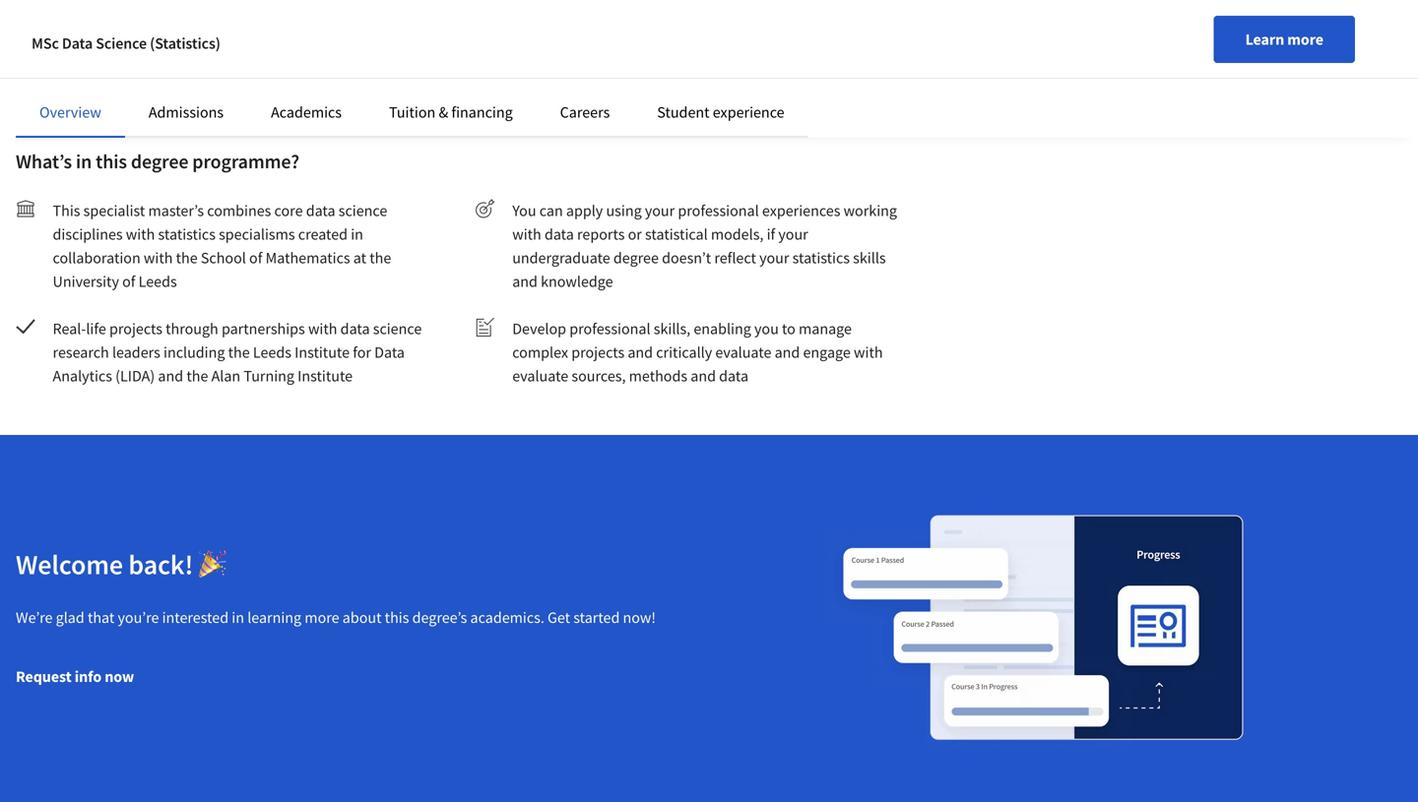 Task type: describe. For each thing, give the bounding box(es) containing it.
admissions
[[149, 102, 224, 122]]

institute,
[[61, 100, 120, 120]]

with up specialisms.
[[408, 30, 437, 49]]

data inside the real-life projects through partnerships with data science research leaders including the leeds institute for data analytics (lida) and the alan turning institute
[[341, 319, 370, 339]]

degree's
[[412, 608, 467, 628]]

close
[[704, 77, 738, 97]]

and up modules
[[208, 30, 233, 49]]

real-life projects through partnerships with data science research leaders including the leeds institute for data analytics (lida) and the alan turning institute
[[53, 319, 422, 386]]

(lida),
[[889, 30, 932, 49]]

careers link
[[560, 102, 610, 122]]

2 horizontal spatial university
[[489, 77, 555, 97]]

leeds inside the real-life projects through partnerships with data science research leaders including the leeds institute for data analytics (lida) and the alan turning institute
[[253, 343, 292, 363]]

national
[[180, 100, 235, 120]]

(statistics)
[[150, 33, 221, 53]]

world
[[277, 77, 316, 97]]

and down to on the right top of page
[[775, 343, 800, 363]]

with up the also at the left top
[[598, 53, 627, 73]]

in inside this specialist master's combines core data science disciplines with statistics specialisms created in collaboration with the school of mathematics at the university of leeds
[[351, 225, 363, 244]]

you can apply using your professional experiences working with data reports or statistical models, if your undergraduate degree doesn't reflect your statistics skills and knowledge
[[512, 201, 897, 292]]

with inside 'you can apply using your professional experiences working with data reports or statistical models, if your undergraduate degree doesn't reflect your statistics skills and knowledge'
[[512, 225, 542, 244]]

collaboration inside with a curriculum developed and delivered in collaboration with the school of mathematics and the leeds institute for data analytics (lida), you'll study core data science modules alongside statistics specialisms. you'll be working with world-class academic experts at one of the world's most respected universities (qs world university rankings). the university of leeds also enjoys a close partnership with the alan turing institute, the uk's national institute for data science and artificial intelligence.
[[317, 30, 405, 49]]

this specialist master's combines core data science disciplines with statistics specialisms created in collaboration with the school of mathematics at the university of leeds
[[53, 201, 391, 292]]

delivered
[[237, 30, 298, 49]]

student experience
[[657, 102, 785, 122]]

glad
[[56, 608, 84, 628]]

and up world-
[[618, 30, 643, 49]]

1 vertical spatial more
[[305, 608, 339, 628]]

overview link
[[39, 102, 101, 122]]

msc
[[32, 33, 59, 53]]

you'll
[[483, 53, 519, 73]]

learn more
[[1246, 30, 1324, 49]]

skills,
[[654, 319, 691, 339]]

leaders
[[112, 343, 160, 363]]

request info now button
[[0, 654, 150, 701]]

learning
[[247, 608, 302, 628]]

alan inside with a curriculum developed and delivered in collaboration with the school of mathematics and the leeds institute for data analytics (lida), you'll study core data science modules alongside statistics specialisms. you'll be working with world-class academic experts at one of the world's most respected universities (qs world university rankings). the university of leeds also enjoys a close partnership with the alan turing institute, the uk's national institute for data science and artificial intelligence.
[[878, 77, 907, 97]]

intelligence.
[[488, 100, 568, 120]]

modules
[[211, 53, 268, 73]]

and up methods
[[628, 343, 653, 363]]

msc data science (statistics)
[[32, 33, 221, 53]]

engage
[[803, 343, 851, 363]]

we're glad that you're interested in learning more about this degree's academics. get started now!
[[16, 608, 656, 628]]

of up the careers link
[[558, 77, 572, 97]]

you're
[[118, 608, 159, 628]]

skills
[[853, 248, 886, 268]]

interested
[[162, 608, 229, 628]]

leeds inside this specialist master's combines core data science disciplines with statistics specialisms created in collaboration with the school of mathematics at the university of leeds
[[139, 272, 177, 292]]

with inside the real-life projects through partnerships with data science research leaders including the leeds institute for data analytics (lida) and the alan turning institute
[[308, 319, 337, 339]]

doesn't
[[662, 248, 711, 268]]

specialist
[[83, 201, 145, 221]]

careers
[[560, 102, 610, 122]]

of down specialisms
[[249, 248, 262, 268]]

develop
[[512, 319, 567, 339]]

1 vertical spatial a
[[693, 77, 700, 97]]

life
[[86, 319, 106, 339]]

more inside button
[[1288, 30, 1324, 49]]

study
[[55, 53, 92, 73]]

and inside the real-life projects through partnerships with data science research leaders including the leeds institute for data analytics (lida) and the alan turning institute
[[158, 366, 183, 386]]

master's
[[148, 201, 204, 221]]

0 horizontal spatial data
[[62, 33, 93, 53]]

&
[[439, 102, 448, 122]]

be
[[522, 53, 538, 73]]

science inside the real-life projects through partnerships with data science research leaders including the leeds institute for data analytics (lida) and the alan turning institute
[[373, 319, 422, 339]]

also
[[616, 77, 643, 97]]

data inside this specialist master's combines core data science disciplines with statistics specialisms created in collaboration with the school of mathematics at the university of leeds
[[306, 201, 336, 221]]

respected
[[103, 77, 168, 97]]

real-
[[53, 319, 86, 339]]

now!
[[623, 608, 656, 628]]

sources,
[[572, 366, 626, 386]]

what's in this degree programme?
[[16, 149, 299, 174]]

institute inside with a curriculum developed and delivered in collaboration with the school of mathematics and the leeds institute for data analytics (lida), you'll study core data science modules alongside statistics specialisms. you'll be working with world-class academic experts at one of the world's most respected universities (qs world university rankings). the university of leeds also enjoys a close partnership with the alan turing institute, the uk's national institute for data science and artificial intelligence.
[[712, 30, 768, 49]]

class
[[673, 53, 706, 73]]

through
[[166, 319, 218, 339]]

institute
[[238, 100, 293, 120]]

for inside the real-life projects through partnerships with data science research leaders including the leeds institute for data analytics (lida) and the alan turning institute
[[353, 343, 371, 363]]

develop  professional skills, enabling you to manage complex projects and critically evaluate and engage with evaluate sources, methods and data
[[512, 319, 883, 386]]

combines
[[207, 201, 271, 221]]

tuition & financing
[[389, 102, 513, 122]]

artificial
[[430, 100, 485, 120]]

student
[[657, 102, 710, 122]]

complex
[[512, 343, 568, 363]]

0 horizontal spatial degree
[[131, 149, 189, 174]]

0 horizontal spatial a
[[49, 30, 57, 49]]

this
[[53, 201, 80, 221]]

academics.
[[470, 608, 545, 628]]

uk's
[[148, 100, 177, 120]]

you
[[512, 201, 536, 221]]

🎉
[[199, 548, 226, 582]]

core inside this specialist master's combines core data science disciplines with statistics specialisms created in collaboration with the school of mathematics at the university of leeds
[[274, 201, 303, 221]]

you
[[755, 319, 779, 339]]

tuition
[[389, 102, 436, 122]]

alan inside the real-life projects through partnerships with data science research leaders including the leeds institute for data analytics (lida) and the alan turning institute
[[211, 366, 241, 386]]

you'll
[[16, 53, 52, 73]]

analytics inside with a curriculum developed and delivered in collaboration with the school of mathematics and the leeds institute for data analytics (lida), you'll study core data science modules alongside statistics specialisms. you'll be working with world-class academic experts at one of the world's most respected universities (qs world university rankings). the university of leeds also enjoys a close partnership with the alan turing institute, the uk's national institute for data science and artificial intelligence.
[[826, 30, 885, 49]]

university inside this specialist master's combines core data science disciplines with statistics specialisms created in collaboration with the school of mathematics at the university of leeds
[[53, 272, 119, 292]]

manage
[[799, 319, 852, 339]]

created
[[298, 225, 348, 244]]

(qs
[[250, 77, 274, 97]]

world-
[[631, 53, 673, 73]]

request info now
[[16, 667, 134, 687]]

admissions link
[[149, 102, 224, 122]]

(lida)
[[115, 366, 155, 386]]

data inside the real-life projects through partnerships with data science research leaders including the leeds institute for data analytics (lida) and the alan turning institute
[[375, 343, 405, 363]]

student experience link
[[657, 102, 785, 122]]

at inside this specialist master's combines core data science disciplines with statistics specialisms created in collaboration with the school of mathematics at the university of leeds
[[353, 248, 366, 268]]

professional inside the develop  professional skills, enabling you to manage complex projects and critically evaluate and engage with evaluate sources, methods and data
[[570, 319, 651, 339]]



Task type: locate. For each thing, give the bounding box(es) containing it.
1 vertical spatial school
[[201, 248, 246, 268]]

projects up leaders
[[109, 319, 162, 339]]

core down curriculum
[[95, 53, 123, 73]]

most
[[67, 77, 100, 97]]

of down disciplines
[[122, 272, 135, 292]]

partnerships
[[222, 319, 305, 339]]

your up statistical
[[645, 201, 675, 221]]

evaluate down complex
[[512, 366, 569, 386]]

2 horizontal spatial data
[[792, 30, 823, 49]]

mathematics inside this specialist master's combines core data science disciplines with statistics specialisms created in collaboration with the school of mathematics at the university of leeds
[[266, 248, 350, 268]]

professional
[[678, 201, 759, 221], [570, 319, 651, 339]]

turing
[[16, 100, 58, 120]]

with down "specialist"
[[126, 225, 155, 244]]

1 vertical spatial degree
[[614, 248, 659, 268]]

data inside the develop  professional skills, enabling you to manage complex projects and critically evaluate and engage with evaluate sources, methods and data
[[719, 366, 749, 386]]

1 horizontal spatial degree
[[614, 248, 659, 268]]

professional up sources,
[[570, 319, 651, 339]]

at inside with a curriculum developed and delivered in collaboration with the school of mathematics and the leeds institute for data analytics (lida), you'll study core data science modules alongside statistics specialisms. you'll be working with world-class academic experts at one of the world's most respected universities (qs world university rankings). the university of leeds also enjoys a close partnership with the alan turing institute, the uk's national institute for data science and artificial intelligence.
[[827, 53, 840, 73]]

now
[[105, 667, 134, 687]]

partnership
[[741, 77, 818, 97]]

analytics down research
[[53, 366, 112, 386]]

science
[[96, 33, 147, 53]]

a right with at the left top
[[49, 30, 57, 49]]

1 vertical spatial institute
[[295, 343, 350, 363]]

data up respected
[[126, 53, 156, 73]]

including
[[164, 343, 225, 363]]

university
[[319, 77, 386, 97], [489, 77, 555, 97], [53, 272, 119, 292]]

working inside with a curriculum developed and delivered in collaboration with the school of mathematics and the leeds institute for data analytics (lida), you'll study core data science modules alongside statistics specialisms. you'll be working with world-class academic experts at one of the world's most respected universities (qs world university rankings). the university of leeds also enjoys a close partnership with the alan turing institute, the uk's national institute for data science and artificial intelligence.
[[542, 53, 595, 73]]

or
[[628, 225, 642, 244]]

0 horizontal spatial projects
[[109, 319, 162, 339]]

projects inside the real-life projects through partnerships with data science research leaders including the leeds institute for data analytics (lida) and the alan turning institute
[[109, 319, 162, 339]]

science
[[159, 53, 208, 73], [350, 100, 399, 120], [339, 201, 387, 221], [373, 319, 422, 339]]

1 horizontal spatial core
[[274, 201, 303, 221]]

with a curriculum developed and delivered in collaboration with the school of mathematics and the leeds institute for data analytics (lida), you'll study core data science modules alongside statistics specialisms. you'll be working with world-class academic experts at one of the world's most respected universities (qs world university rankings). the university of leeds also enjoys a close partnership with the alan turing institute, the uk's national institute for data science and artificial intelligence.
[[16, 30, 932, 120]]

alongside
[[271, 53, 336, 73]]

1 vertical spatial statistics
[[158, 225, 216, 244]]

of right one
[[872, 53, 885, 73]]

world's
[[16, 77, 64, 97]]

and
[[208, 30, 233, 49], [618, 30, 643, 49], [402, 100, 427, 120], [512, 272, 538, 292], [628, 343, 653, 363], [775, 343, 800, 363], [158, 366, 183, 386], [691, 366, 716, 386]]

0 vertical spatial your
[[645, 201, 675, 221]]

developed
[[135, 30, 205, 49]]

your down if
[[760, 248, 790, 268]]

1 vertical spatial alan
[[211, 366, 241, 386]]

1 horizontal spatial more
[[1288, 30, 1324, 49]]

data inside 'you can apply using your professional experiences working with data reports or statistical models, if your undergraduate degree doesn't reflect your statistics skills and knowledge'
[[545, 225, 574, 244]]

with
[[408, 30, 437, 49], [598, 53, 627, 73], [821, 77, 850, 97], [126, 225, 155, 244], [512, 225, 542, 244], [144, 248, 173, 268], [308, 319, 337, 339], [854, 343, 883, 363]]

info
[[75, 667, 102, 687]]

institute
[[712, 30, 768, 49], [295, 343, 350, 363], [298, 366, 353, 386]]

and down including
[[158, 366, 183, 386]]

academics
[[271, 102, 342, 122]]

2 vertical spatial your
[[760, 248, 790, 268]]

0 vertical spatial at
[[827, 53, 840, 73]]

1 vertical spatial projects
[[572, 343, 625, 363]]

collaboration
[[317, 30, 405, 49], [53, 248, 141, 268]]

1 vertical spatial this
[[385, 608, 409, 628]]

0 vertical spatial alan
[[878, 77, 907, 97]]

leeds up the class
[[671, 30, 709, 49]]

about
[[343, 608, 382, 628]]

1 vertical spatial analytics
[[53, 366, 112, 386]]

0 vertical spatial evaluate
[[716, 343, 772, 363]]

0 horizontal spatial professional
[[570, 319, 651, 339]]

1 horizontal spatial statistics
[[339, 53, 396, 73]]

1 horizontal spatial evaluate
[[716, 343, 772, 363]]

university down disciplines
[[53, 272, 119, 292]]

0 horizontal spatial this
[[96, 149, 127, 174]]

institute down partnerships
[[295, 343, 350, 363]]

data down enabling
[[719, 366, 749, 386]]

0 vertical spatial this
[[96, 149, 127, 174]]

2 vertical spatial institute
[[298, 366, 353, 386]]

this
[[96, 149, 127, 174], [385, 608, 409, 628]]

1 horizontal spatial school
[[465, 30, 510, 49]]

0 vertical spatial working
[[542, 53, 595, 73]]

statistics down "master's" at the left top
[[158, 225, 216, 244]]

research
[[53, 343, 109, 363]]

statistics
[[339, 53, 396, 73], [158, 225, 216, 244], [793, 248, 850, 268]]

1 vertical spatial mathematics
[[266, 248, 350, 268]]

financing
[[452, 102, 513, 122]]

working up skills
[[844, 201, 897, 221]]

critically
[[656, 343, 712, 363]]

learn more button
[[1214, 16, 1356, 63]]

0 horizontal spatial evaluate
[[512, 366, 569, 386]]

with right engage
[[854, 343, 883, 363]]

leeds up through
[[139, 272, 177, 292]]

universities
[[171, 77, 247, 97]]

0 vertical spatial more
[[1288, 30, 1324, 49]]

in right created
[[351, 225, 363, 244]]

data up created
[[306, 201, 336, 221]]

0 horizontal spatial statistics
[[158, 225, 216, 244]]

tuition & financing link
[[389, 102, 513, 122]]

a left close
[[693, 77, 700, 97]]

working inside 'you can apply using your professional experiences working with data reports or statistical models, if your undergraduate degree doesn't reflect your statistics skills and knowledge'
[[844, 201, 897, 221]]

professional inside 'you can apply using your professional experiences working with data reports or statistical models, if your undergraduate degree doesn't reflect your statistics skills and knowledge'
[[678, 201, 759, 221]]

1 horizontal spatial analytics
[[826, 30, 885, 49]]

0 vertical spatial degree
[[131, 149, 189, 174]]

0 vertical spatial statistics
[[339, 53, 396, 73]]

your right if
[[779, 225, 809, 244]]

0 horizontal spatial at
[[353, 248, 366, 268]]

working right be
[[542, 53, 595, 73]]

and down critically in the top of the page
[[691, 366, 716, 386]]

enjoys
[[647, 77, 689, 97]]

in
[[301, 30, 314, 49], [76, 149, 92, 174], [351, 225, 363, 244], [232, 608, 244, 628]]

data
[[792, 30, 823, 49], [62, 33, 93, 53], [375, 343, 405, 363]]

this up "specialist"
[[96, 149, 127, 174]]

mathematics inside with a curriculum developed and delivered in collaboration with the school of mathematics and the leeds institute for data analytics (lida), you'll study core data science modules alongside statistics specialisms. you'll be working with world-class academic experts at one of the world's most respected universities (qs world university rankings). the university of leeds also enjoys a close partnership with the alan turing institute, the uk's national institute for data science and artificial intelligence.
[[530, 30, 614, 49]]

specialisms
[[219, 225, 295, 244]]

data up undergraduate on the left
[[545, 225, 574, 244]]

0 vertical spatial projects
[[109, 319, 162, 339]]

school inside with a curriculum developed and delivered in collaboration with the school of mathematics and the leeds institute for data analytics (lida), you'll study core data science modules alongside statistics specialisms. you'll be working with world-class academic experts at one of the world's most respected universities (qs world university rankings). the university of leeds also enjoys a close partnership with the alan turing institute, the uk's national institute for data science and artificial intelligence.
[[465, 30, 510, 49]]

core up specialisms
[[274, 201, 303, 221]]

and down undergraduate on the left
[[512, 272, 538, 292]]

1 vertical spatial at
[[353, 248, 366, 268]]

to
[[782, 319, 796, 339]]

1 horizontal spatial this
[[385, 608, 409, 628]]

1 horizontal spatial at
[[827, 53, 840, 73]]

in up alongside
[[301, 30, 314, 49]]

more right learn
[[1288, 30, 1324, 49]]

0 horizontal spatial alan
[[211, 366, 241, 386]]

collaboration up alongside
[[317, 30, 405, 49]]

working
[[542, 53, 595, 73], [844, 201, 897, 221]]

we're
[[16, 608, 53, 628]]

what's
[[16, 149, 72, 174]]

in inside with a curriculum developed and delivered in collaboration with the school of mathematics and the leeds institute for data analytics (lida), you'll study core data science modules alongside statistics specialisms. you'll be working with world-class academic experts at one of the world's most respected universities (qs world university rankings). the university of leeds also enjoys a close partnership with the alan turing institute, the uk's national institute for data science and artificial intelligence.
[[301, 30, 314, 49]]

degree down uk's
[[131, 149, 189, 174]]

experiences
[[762, 201, 841, 221]]

data inside with a curriculum developed and delivered in collaboration with the school of mathematics and the leeds institute for data analytics (lida), you'll study core data science modules alongside statistics specialisms. you'll be working with world-class academic experts at one of the world's most respected universities (qs world university rankings). the university of leeds also enjoys a close partnership with the alan turing institute, the uk's national institute for data science and artificial intelligence.
[[792, 30, 823, 49]]

analytics inside the real-life projects through partnerships with data science research leaders including the leeds institute for data analytics (lida) and the alan turning institute
[[53, 366, 112, 386]]

0 horizontal spatial working
[[542, 53, 595, 73]]

data right partnerships
[[341, 319, 370, 339]]

0 vertical spatial institute
[[712, 30, 768, 49]]

statistics up rankings).
[[339, 53, 396, 73]]

1 horizontal spatial projects
[[572, 343, 625, 363]]

science inside this specialist master's combines core data science disciplines with statistics specialisms created in collaboration with the school of mathematics at the university of leeds
[[339, 201, 387, 221]]

projects up sources,
[[572, 343, 625, 363]]

can
[[540, 201, 563, 221]]

more left about in the bottom left of the page
[[305, 608, 339, 628]]

2 horizontal spatial for
[[771, 30, 789, 49]]

institute right turning
[[298, 366, 353, 386]]

reports
[[577, 225, 625, 244]]

curriculum
[[60, 30, 132, 49]]

degree
[[131, 149, 189, 174], [614, 248, 659, 268]]

core inside with a curriculum developed and delivered in collaboration with the school of mathematics and the leeds institute for data analytics (lida), you'll study core data science modules alongside statistics specialisms. you'll be working with world-class academic experts at one of the world's most respected universities (qs world university rankings). the university of leeds also enjoys a close partnership with the alan turing institute, the uk's national institute for data science and artificial intelligence.
[[95, 53, 123, 73]]

leeds up turning
[[253, 343, 292, 363]]

welcome back! 🎉
[[16, 548, 226, 582]]

with down 'you'
[[512, 225, 542, 244]]

academics link
[[271, 102, 342, 122]]

analytics up one
[[826, 30, 885, 49]]

mathematics down created
[[266, 248, 350, 268]]

with
[[16, 30, 46, 49]]

2 vertical spatial statistics
[[793, 248, 850, 268]]

leeds up the careers link
[[575, 77, 613, 97]]

core
[[95, 53, 123, 73], [274, 201, 303, 221]]

mathematics up be
[[530, 30, 614, 49]]

the
[[440, 30, 462, 49], [646, 30, 668, 49], [888, 53, 910, 73], [853, 77, 875, 97], [123, 100, 145, 120], [176, 248, 198, 268], [370, 248, 391, 268], [228, 343, 250, 363], [187, 366, 208, 386]]

1 horizontal spatial a
[[693, 77, 700, 97]]

0 horizontal spatial collaboration
[[53, 248, 141, 268]]

1 horizontal spatial for
[[353, 343, 371, 363]]

enabling
[[694, 319, 751, 339]]

0 horizontal spatial more
[[305, 608, 339, 628]]

with down "master's" at the left top
[[144, 248, 173, 268]]

2 vertical spatial for
[[353, 343, 371, 363]]

programme?
[[192, 149, 299, 174]]

this right about in the bottom left of the page
[[385, 608, 409, 628]]

learn
[[1246, 30, 1285, 49]]

0 horizontal spatial core
[[95, 53, 123, 73]]

1 vertical spatial core
[[274, 201, 303, 221]]

0 vertical spatial school
[[465, 30, 510, 49]]

1 vertical spatial collaboration
[[53, 248, 141, 268]]

degree inside 'you can apply using your professional experiences working with data reports or statistical models, if your undergraduate degree doesn't reflect your statistics skills and knowledge'
[[614, 248, 659, 268]]

evaluate down enabling
[[716, 343, 772, 363]]

disciplines
[[53, 225, 123, 244]]

alan down including
[[211, 366, 241, 386]]

1 horizontal spatial professional
[[678, 201, 759, 221]]

experts
[[776, 53, 824, 73]]

in left learning
[[232, 608, 244, 628]]

1 horizontal spatial university
[[319, 77, 386, 97]]

reflect
[[715, 248, 756, 268]]

0 vertical spatial for
[[771, 30, 789, 49]]

school inside this specialist master's combines core data science disciplines with statistics specialisms created in collaboration with the school of mathematics at the university of leeds
[[201, 248, 246, 268]]

analytics
[[826, 30, 885, 49], [53, 366, 112, 386]]

statistics left skills
[[793, 248, 850, 268]]

0 vertical spatial mathematics
[[530, 30, 614, 49]]

0 horizontal spatial mathematics
[[266, 248, 350, 268]]

degree down or
[[614, 248, 659, 268]]

statistics inside 'you can apply using your professional experiences working with data reports or statistical models, if your undergraduate degree doesn't reflect your statistics skills and knowledge'
[[793, 248, 850, 268]]

undergraduate
[[512, 248, 611, 268]]

1 horizontal spatial collaboration
[[317, 30, 405, 49]]

0 horizontal spatial university
[[53, 272, 119, 292]]

get
[[548, 608, 570, 628]]

school up 'you'll'
[[465, 30, 510, 49]]

university up academics link
[[319, 77, 386, 97]]

0 vertical spatial professional
[[678, 201, 759, 221]]

with down one
[[821, 77, 850, 97]]

specialisms.
[[399, 53, 480, 73]]

1 vertical spatial evaluate
[[512, 366, 569, 386]]

1 vertical spatial working
[[844, 201, 897, 221]]

and inside 'you can apply using your professional experiences working with data reports or statistical models, if your undergraduate degree doesn't reflect your statistics skills and knowledge'
[[512, 272, 538, 292]]

experience
[[713, 102, 785, 122]]

evaluate
[[716, 343, 772, 363], [512, 366, 569, 386]]

alan down (lida),
[[878, 77, 907, 97]]

rankings).
[[389, 77, 458, 97]]

1 vertical spatial professional
[[570, 319, 651, 339]]

data
[[126, 53, 156, 73], [317, 100, 347, 120], [306, 201, 336, 221], [545, 225, 574, 244], [341, 319, 370, 339], [719, 366, 749, 386]]

projects inside the develop  professional skills, enabling you to manage complex projects and critically evaluate and engage with evaluate sources, methods and data
[[572, 343, 625, 363]]

in right what's in the left of the page
[[76, 149, 92, 174]]

started
[[574, 608, 620, 628]]

0 horizontal spatial for
[[296, 100, 314, 120]]

a
[[49, 30, 57, 49], [693, 77, 700, 97]]

1 horizontal spatial data
[[375, 343, 405, 363]]

1 horizontal spatial alan
[[878, 77, 907, 97]]

statistics inside this specialist master's combines core data science disciplines with statistics specialisms created in collaboration with the school of mathematics at the university of leeds
[[158, 225, 216, 244]]

collaboration inside this specialist master's combines core data science disciplines with statistics specialisms created in collaboration with the school of mathematics at the university of leeds
[[53, 248, 141, 268]]

statistics inside with a curriculum developed and delivered in collaboration with the school of mathematics and the leeds institute for data analytics (lida), you'll study core data science modules alongside statistics specialisms. you'll be working with world-class academic experts at one of the world's most respected universities (qs world university rankings). the university of leeds also enjoys a close partnership with the alan turing institute, the uk's national institute for data science and artificial intelligence.
[[339, 53, 396, 73]]

0 vertical spatial analytics
[[826, 30, 885, 49]]

the
[[461, 77, 486, 97]]

0 horizontal spatial analytics
[[53, 366, 112, 386]]

0 vertical spatial collaboration
[[317, 30, 405, 49]]

school down specialisms
[[201, 248, 246, 268]]

with right partnerships
[[308, 319, 337, 339]]

1 horizontal spatial mathematics
[[530, 30, 614, 49]]

data down alongside
[[317, 100, 347, 120]]

with inside the develop  professional skills, enabling you to manage complex projects and critically evaluate and engage with evaluate sources, methods and data
[[854, 343, 883, 363]]

1 horizontal spatial working
[[844, 201, 897, 221]]

academic
[[709, 53, 773, 73]]

2 horizontal spatial statistics
[[793, 248, 850, 268]]

university up intelligence.
[[489, 77, 555, 97]]

turning
[[244, 366, 295, 386]]

0 vertical spatial a
[[49, 30, 57, 49]]

at
[[827, 53, 840, 73], [353, 248, 366, 268]]

0 vertical spatial core
[[95, 53, 123, 73]]

1 vertical spatial your
[[779, 225, 809, 244]]

professional up the models,
[[678, 201, 759, 221]]

0 horizontal spatial school
[[201, 248, 246, 268]]

and down rankings).
[[402, 100, 427, 120]]

models,
[[711, 225, 764, 244]]

of up be
[[513, 30, 527, 49]]

1 vertical spatial for
[[296, 100, 314, 120]]

institute up academic
[[712, 30, 768, 49]]

if
[[767, 225, 775, 244]]

collaboration down disciplines
[[53, 248, 141, 268]]

embedded module image image
[[793, 483, 1295, 773]]



Task type: vqa. For each thing, say whether or not it's contained in the screenshot.
computer to the right
no



